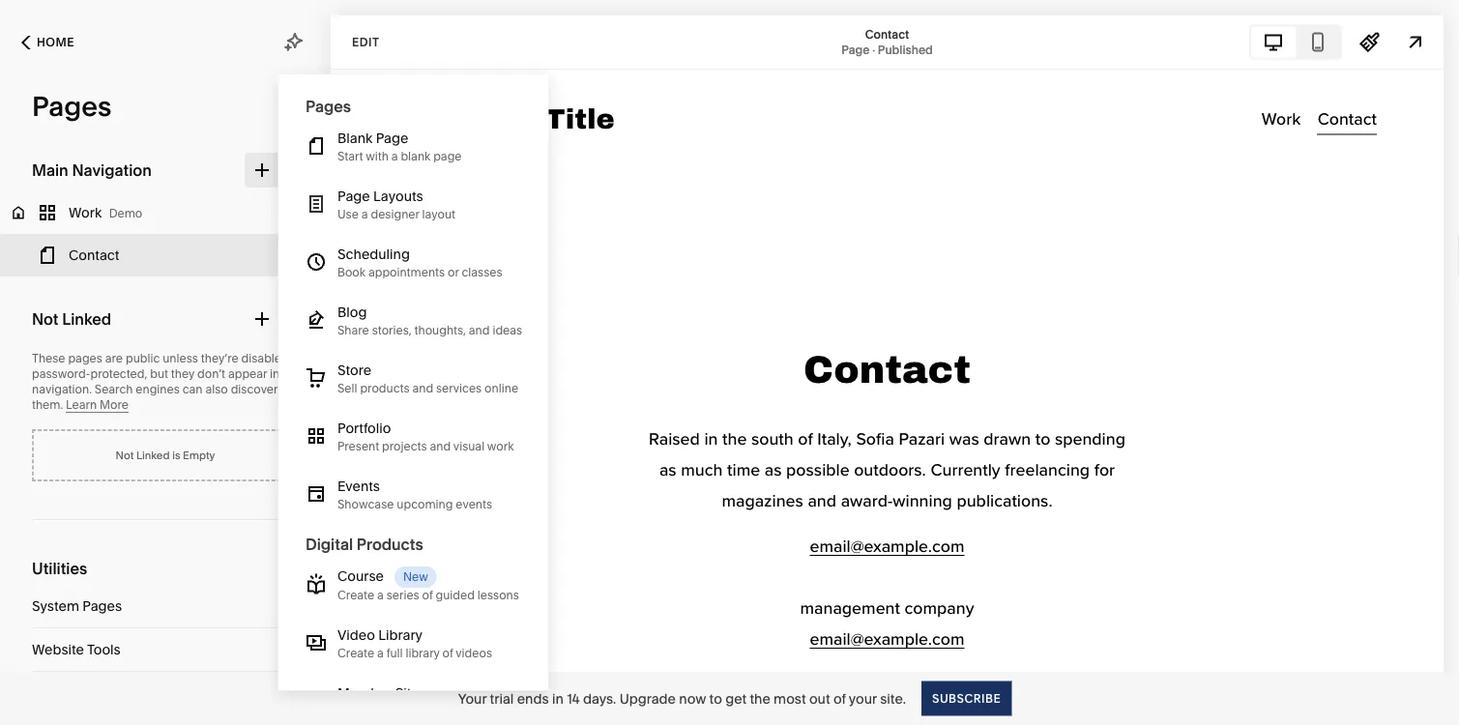 Task type: locate. For each thing, give the bounding box(es) containing it.
empty
[[183, 449, 215, 462]]

0 horizontal spatial not
[[32, 310, 59, 328]]

and left services
[[412, 381, 433, 396]]

home
[[37, 35, 74, 49]]

designer
[[370, 207, 419, 221]]

2 vertical spatial page
[[337, 188, 370, 204]]

0 vertical spatial page
[[842, 43, 870, 57]]

linked
[[62, 310, 111, 328], [136, 449, 170, 462]]

2 vertical spatial and
[[430, 440, 451, 454]]

1 horizontal spatial of
[[442, 647, 453, 661]]

menu
[[278, 74, 549, 726]]

1 horizontal spatial page
[[375, 130, 408, 146]]

in
[[270, 367, 280, 381], [552, 691, 564, 707]]

2 horizontal spatial page
[[842, 43, 870, 57]]

website tools
[[32, 642, 121, 658]]

page
[[842, 43, 870, 57], [375, 130, 408, 146], [337, 188, 370, 204]]

1 vertical spatial contact
[[69, 247, 119, 264]]

contact up ·
[[866, 27, 910, 41]]

new
[[403, 570, 428, 584]]

scheduling book appointments or classes
[[337, 246, 502, 279]]

the
[[283, 367, 300, 381], [750, 691, 771, 707]]

page inside blank page start with a blank page
[[375, 130, 408, 146]]

pages for not linked is empty
[[32, 90, 112, 123]]

in left 14
[[552, 691, 564, 707]]

and left visual
[[430, 440, 451, 454]]

linked left is
[[136, 449, 170, 462]]

visual
[[453, 440, 484, 454]]

member
[[337, 685, 392, 702]]

create inside "video library create a full library of videos"
[[337, 647, 374, 661]]

and inside the portfolio present projects and visual work
[[430, 440, 451, 454]]

contact down "work"
[[69, 247, 119, 264]]

a right use
[[361, 207, 368, 221]]

1 horizontal spatial linked
[[136, 449, 170, 462]]

page inside contact page · published
[[842, 43, 870, 57]]

pages up "tools"
[[82, 598, 122, 615]]

and left ideas
[[469, 323, 489, 337]]

pages up blank
[[305, 97, 351, 115]]

digital
[[305, 535, 353, 554]]

0 horizontal spatial page
[[337, 188, 370, 204]]

not down more
[[116, 449, 134, 462]]

pages down "home"
[[32, 90, 112, 123]]

page up with
[[375, 130, 408, 146]]

and inside blog share stories, thoughts, and ideas
[[469, 323, 489, 337]]

contact button
[[0, 234, 331, 277]]

trial
[[490, 691, 514, 707]]

video library create a full library of videos
[[337, 627, 492, 661]]

linked up pages
[[62, 310, 111, 328]]

0 vertical spatial and
[[469, 323, 489, 337]]

create
[[337, 589, 374, 603], [337, 647, 374, 661]]

or left classes
[[447, 265, 459, 279]]

linked for not linked is empty
[[136, 449, 170, 462]]

videos
[[455, 647, 492, 661]]

1 vertical spatial and
[[412, 381, 433, 396]]

1 vertical spatial of
[[442, 647, 453, 661]]

1 horizontal spatial in
[[552, 691, 564, 707]]

menu containing pages
[[278, 74, 549, 726]]

1 horizontal spatial contact
[[866, 27, 910, 41]]

navigation
[[72, 161, 152, 179]]

0 vertical spatial linked
[[62, 310, 111, 328]]

0 horizontal spatial in
[[270, 367, 280, 381]]

contact
[[866, 27, 910, 41], [69, 247, 119, 264]]

present
[[337, 440, 379, 454]]

them.
[[32, 398, 63, 412]]

pages inside "button"
[[82, 598, 122, 615]]

layout
[[422, 207, 455, 221]]

of right "out"
[[834, 691, 846, 707]]

1 vertical spatial page
[[375, 130, 408, 146]]

page for blank page
[[375, 130, 408, 146]]

0 vertical spatial the
[[283, 367, 300, 381]]

0 vertical spatial not
[[32, 310, 59, 328]]

the inside these pages are public unless they're disabled or password-protected, but they don't appear in the navigation. search engines can also discover them.
[[283, 367, 300, 381]]

these pages are public unless they're disabled or password-protected, but they don't appear in the navigation. search engines can also discover them.
[[32, 352, 303, 412]]

don't
[[197, 367, 225, 381]]

classes
[[461, 265, 502, 279]]

portfolio
[[337, 420, 391, 437]]

video
[[337, 627, 375, 644]]

1 vertical spatial or
[[292, 352, 303, 366]]

contact inside contact page · published
[[866, 27, 910, 41]]

work demo
[[69, 205, 142, 221]]

page left ·
[[842, 43, 870, 57]]

the right "get"
[[750, 691, 771, 707]]

not for not linked
[[32, 310, 59, 328]]

0 vertical spatial of
[[422, 589, 433, 603]]

2 vertical spatial of
[[834, 691, 846, 707]]

a
[[391, 149, 398, 163], [361, 207, 368, 221], [377, 589, 383, 603], [377, 647, 383, 661]]

0 horizontal spatial linked
[[62, 310, 111, 328]]

course
[[337, 568, 383, 585]]

of down new on the left bottom
[[422, 589, 433, 603]]

a right with
[[391, 149, 398, 163]]

sell
[[337, 381, 357, 396]]

0 vertical spatial in
[[270, 367, 280, 381]]

system pages
[[32, 598, 122, 615]]

or inside scheduling book appointments or classes
[[447, 265, 459, 279]]

1 horizontal spatial not
[[116, 449, 134, 462]]

0 horizontal spatial the
[[283, 367, 300, 381]]

page
[[433, 149, 461, 163]]

series
[[386, 589, 419, 603]]

1 vertical spatial not
[[116, 449, 134, 462]]

page layouts use a designer layout
[[337, 188, 455, 221]]

0 horizontal spatial or
[[292, 352, 303, 366]]

add a new page to the "main navigation" group image
[[252, 160, 273, 181]]

not up these
[[32, 310, 59, 328]]

a left full
[[377, 647, 383, 661]]

blank
[[337, 130, 372, 146]]

1 vertical spatial create
[[337, 647, 374, 661]]

discover
[[231, 383, 278, 397]]

not
[[32, 310, 59, 328], [116, 449, 134, 462]]

pages
[[68, 352, 102, 366]]

and for store
[[412, 381, 433, 396]]

events showcase upcoming events
[[337, 478, 492, 512]]

is
[[172, 449, 180, 462]]

2 create from the top
[[337, 647, 374, 661]]

upgrade
[[620, 691, 676, 707]]

pages for start with a blank page
[[305, 97, 351, 115]]

in down disabled
[[270, 367, 280, 381]]

or right disabled
[[292, 352, 303, 366]]

use
[[337, 207, 358, 221]]

0 vertical spatial contact
[[866, 27, 910, 41]]

subscribe button
[[922, 682, 1012, 716]]

the down disabled
[[283, 367, 300, 381]]

2 horizontal spatial of
[[834, 691, 846, 707]]

and
[[469, 323, 489, 337], [412, 381, 433, 396], [430, 440, 451, 454]]

thoughts,
[[414, 323, 466, 337]]

0 vertical spatial or
[[447, 265, 459, 279]]

portfolio present projects and visual work
[[337, 420, 514, 454]]

contact for contact page · published
[[866, 27, 910, 41]]

password-
[[32, 367, 90, 381]]

1 horizontal spatial or
[[447, 265, 459, 279]]

and inside store sell products and services online
[[412, 381, 433, 396]]

page up use
[[337, 188, 370, 204]]

ends
[[517, 691, 549, 707]]

of right "library"
[[442, 647, 453, 661]]

products
[[360, 381, 409, 396]]

0 horizontal spatial contact
[[69, 247, 119, 264]]

of
[[422, 589, 433, 603], [442, 647, 453, 661], [834, 691, 846, 707]]

create down video
[[337, 647, 374, 661]]

navigation.
[[32, 383, 92, 397]]

pages
[[32, 90, 112, 123], [305, 97, 351, 115], [82, 598, 122, 615]]

digital products
[[305, 535, 423, 554]]

page inside page layouts use a designer layout
[[337, 188, 370, 204]]

main navigation
[[32, 161, 152, 179]]

can
[[183, 383, 203, 397]]

with
[[365, 149, 388, 163]]

create down course
[[337, 589, 374, 603]]

contact inside button
[[69, 247, 119, 264]]

tab list
[[1252, 27, 1341, 58]]

upcoming
[[396, 498, 453, 512]]

1 vertical spatial linked
[[136, 449, 170, 462]]

1 horizontal spatial the
[[750, 691, 771, 707]]

or
[[447, 265, 459, 279], [292, 352, 303, 366]]

·
[[873, 43, 876, 57]]

published
[[878, 43, 933, 57]]

0 vertical spatial create
[[337, 589, 374, 603]]

1 create from the top
[[337, 589, 374, 603]]



Task type: describe. For each thing, give the bounding box(es) containing it.
scheduling
[[337, 246, 410, 262]]

your
[[458, 691, 487, 707]]

site
[[395, 685, 419, 702]]

and for portfolio
[[430, 440, 451, 454]]

linked for not linked
[[62, 310, 111, 328]]

protected,
[[90, 367, 147, 381]]

system pages button
[[32, 585, 299, 628]]

0 horizontal spatial of
[[422, 589, 433, 603]]

edit button
[[340, 24, 392, 60]]

stories,
[[372, 323, 411, 337]]

learn
[[66, 398, 97, 412]]

ideas
[[492, 323, 522, 337]]

library
[[405, 647, 439, 661]]

are
[[105, 352, 123, 366]]

subscribe
[[933, 692, 1001, 706]]

tools
[[87, 642, 121, 658]]

a inside "video library create a full library of videos"
[[377, 647, 383, 661]]

layouts
[[373, 188, 423, 204]]

blank page start with a blank page
[[337, 130, 461, 163]]

utilities
[[32, 559, 87, 578]]

now
[[679, 691, 706, 707]]

engines
[[136, 383, 180, 397]]

contact page · published
[[842, 27, 933, 57]]

blog
[[337, 304, 367, 321]]

days.
[[583, 691, 617, 707]]

they're
[[201, 352, 239, 366]]

not linked is empty
[[116, 449, 215, 462]]

of inside "video library create a full library of videos"
[[442, 647, 453, 661]]

services
[[436, 381, 481, 396]]

lessons
[[477, 589, 519, 603]]

showcase
[[337, 498, 394, 512]]

they
[[171, 367, 195, 381]]

to
[[710, 691, 722, 707]]

start
[[337, 149, 363, 163]]

but
[[150, 367, 168, 381]]

guided
[[435, 589, 474, 603]]

library
[[378, 627, 422, 644]]

work
[[487, 440, 514, 454]]

out
[[810, 691, 831, 707]]

your trial ends in 14 days. upgrade now to get the most out of your site.
[[458, 691, 906, 707]]

blank
[[400, 149, 430, 163]]

most
[[774, 691, 806, 707]]

products
[[356, 535, 423, 554]]

or inside these pages are public unless they're disabled or password-protected, but they don't appear in the navigation. search engines can also discover them.
[[292, 352, 303, 366]]

events
[[337, 478, 380, 495]]

share
[[337, 323, 369, 337]]

home button
[[0, 21, 96, 64]]

store sell products and services online
[[337, 362, 518, 396]]

blog share stories, thoughts, and ideas
[[337, 304, 522, 337]]

website
[[32, 642, 84, 658]]

1 vertical spatial the
[[750, 691, 771, 707]]

a inside page layouts use a designer layout
[[361, 207, 368, 221]]

public
[[126, 352, 160, 366]]

your
[[849, 691, 877, 707]]

page for contact
[[842, 43, 870, 57]]

these
[[32, 352, 65, 366]]

system
[[32, 598, 79, 615]]

full
[[386, 647, 402, 661]]

member site
[[337, 685, 419, 702]]

store
[[337, 362, 371, 379]]

learn more
[[66, 398, 129, 412]]

get
[[726, 691, 747, 707]]

events
[[455, 498, 492, 512]]

contact for contact
[[69, 247, 119, 264]]

demo
[[109, 207, 142, 221]]

learn more link
[[66, 398, 129, 413]]

online
[[484, 381, 518, 396]]

a inside blank page start with a blank page
[[391, 149, 398, 163]]

appointments
[[368, 265, 445, 279]]

1 vertical spatial in
[[552, 691, 564, 707]]

unless
[[163, 352, 198, 366]]

search
[[95, 383, 133, 397]]

create a series of guided lessons
[[337, 589, 519, 603]]

a left series
[[377, 589, 383, 603]]

website tools button
[[32, 629, 299, 671]]

more
[[100, 398, 129, 412]]

appear
[[228, 367, 267, 381]]

14
[[567, 691, 580, 707]]

main
[[32, 161, 68, 179]]

add a new page to the "not linked" navigation group image
[[252, 309, 273, 330]]

not for not linked is empty
[[116, 449, 134, 462]]

in inside these pages are public unless they're disabled or password-protected, but they don't appear in the navigation. search engines can also discover them.
[[270, 367, 280, 381]]

not linked
[[32, 310, 111, 328]]



Task type: vqa. For each thing, say whether or not it's contained in the screenshot.


